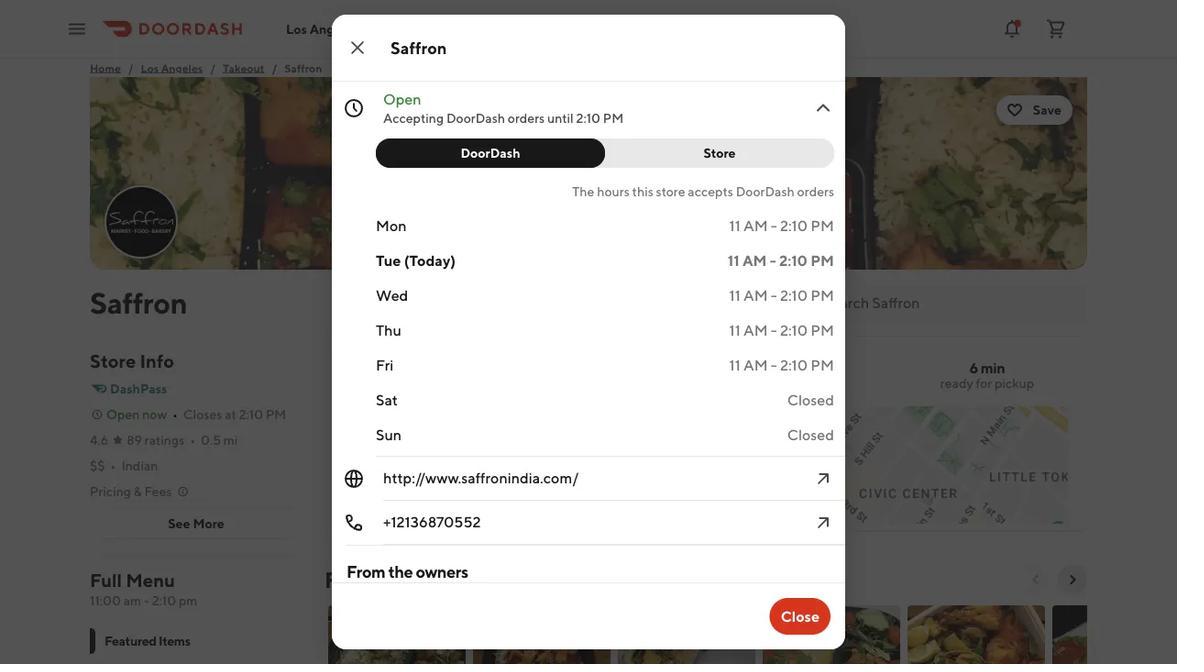 Task type: describe. For each thing, give the bounding box(es) containing it.
the hours this store accepts doordash orders
[[573, 184, 835, 199]]

ratings
[[145, 432, 185, 448]]

am for thu
[[744, 322, 768, 339]]

store for store
[[704, 145, 736, 161]]

0 horizontal spatial los
[[141, 61, 159, 74]]

order
[[426, 408, 463, 425]]

the
[[573, 184, 595, 199]]

grand inside 300 south grand avenue los angeles, ca
[[458, 30, 501, 47]]

0 vertical spatial map region
[[224, 0, 928, 146]]

south inside pick up this order at: 300 south grand avenue
[[376, 432, 416, 449]]

sat
[[376, 391, 398, 409]]

from the owners
[[347, 561, 468, 581]]

store info
[[90, 350, 174, 372]]

300 inside 300 south grand avenue los angeles, ca
[[383, 30, 413, 47]]

at:
[[466, 408, 483, 425]]

south inside 300 south grand avenue los angeles, ca
[[416, 30, 456, 47]]

tandoori curry image
[[763, 605, 901, 664]]

0 horizontal spatial items
[[159, 633, 190, 649]]

11 for fri
[[730, 356, 741, 374]]

los inside 300 south grand avenue los angeles, ca
[[383, 50, 404, 65]]

los angeles link
[[141, 59, 203, 77]]

tandoori chicken platter image
[[908, 605, 1046, 664]]

3 / from the left
[[272, 61, 277, 74]]

- for thu
[[771, 322, 778, 339]]

wed
[[376, 287, 409, 304]]

los angeles button
[[286, 21, 373, 36]]

2 / from the left
[[210, 61, 216, 74]]

save
[[1034, 102, 1062, 117]]

tue
[[376, 252, 401, 269]]

0 items, open order cart image
[[1046, 18, 1068, 40]]

featured items heading
[[325, 565, 478, 594]]

click item image for http://www.saffronindia.com/
[[813, 468, 835, 490]]

full menu 11:00 am - 2:10 pm
[[90, 570, 198, 608]]

+12136870552
[[383, 513, 481, 531]]

pm for fri
[[811, 356, 835, 374]]

DoorDash button
[[376, 139, 605, 168]]

1 vertical spatial map region
[[434, 234, 1138, 664]]

pickup
[[995, 376, 1035, 391]]

accepts
[[688, 184, 734, 199]]

11 for mon
[[730, 217, 741, 234]]

11 am - 2:10 pm for thu
[[730, 322, 835, 339]]

Store button
[[594, 139, 835, 168]]

1 horizontal spatial los
[[286, 21, 307, 36]]

owners
[[416, 561, 468, 581]]

curry plate image
[[328, 605, 466, 664]]

open for open now
[[106, 407, 140, 422]]

home
[[90, 61, 121, 74]]

11 am - 2:10 pm for wed
[[730, 287, 835, 304]]

pm for thu
[[811, 322, 835, 339]]

thu
[[376, 322, 402, 339]]

see more
[[168, 516, 225, 531]]

until
[[548, 111, 574, 126]]

doordash inside "open accepting doordash orders until 2:10 pm"
[[447, 111, 505, 126]]

curry bowl image
[[473, 605, 611, 664]]

mon
[[376, 217, 407, 234]]

1 horizontal spatial featured items
[[325, 566, 478, 593]]

2 vertical spatial doordash
[[736, 184, 795, 199]]

hour options option group
[[376, 139, 835, 168]]

- inside full menu 11:00 am - 2:10 pm
[[144, 593, 149, 608]]

$0.00 in fees
[[805, 359, 846, 391]]

pm for mon
[[811, 217, 835, 234]]

0.5
[[201, 432, 221, 448]]

am for wed
[[744, 287, 768, 304]]

http://www.saffronindia.com/
[[383, 469, 579, 487]]

89
[[127, 432, 142, 448]]

open menu image
[[66, 18, 88, 40]]

am for mon
[[744, 217, 768, 234]]

pm for tue (today)
[[811, 252, 835, 269]]

home / los angeles / takeout / saffron
[[90, 61, 322, 74]]

closed for sun
[[788, 426, 835, 443]]

info
[[140, 350, 174, 372]]

11:00
[[90, 593, 121, 608]]

pm
[[179, 593, 198, 608]]

- for fri
[[771, 356, 778, 374]]

fri
[[376, 356, 394, 374]]

mi
[[224, 432, 238, 448]]

4
[[362, 476, 370, 491]]

Item Search search field
[[824, 293, 1073, 313]]

los angeles
[[286, 21, 359, 36]]

pricing & fees
[[90, 484, 172, 499]]

grand inside pick up this order at: 300 south grand avenue
[[419, 432, 461, 449]]

0 vertical spatial saffron
[[391, 38, 447, 57]]

notification bell image
[[1002, 18, 1024, 40]]

1 / from the left
[[128, 61, 134, 74]]

pricing
[[90, 484, 131, 499]]

close button
[[770, 598, 831, 635]]

2 vertical spatial •
[[111, 458, 116, 473]]

accepting
[[383, 111, 444, 126]]



Task type: locate. For each thing, give the bounding box(es) containing it.
doordash up doordash button
[[447, 111, 505, 126]]

items inside featured items heading
[[422, 566, 478, 593]]

hours
[[597, 184, 630, 199]]

click item image
[[813, 97, 835, 119]]

/ right home link
[[128, 61, 134, 74]]

for
[[976, 376, 993, 391]]

ready
[[941, 376, 974, 391]]

previous button of carousel image
[[1029, 572, 1044, 587]]

south
[[416, 30, 456, 47], [376, 432, 416, 449]]

• closes at 2:10 pm
[[173, 407, 287, 422]]

this for store
[[633, 184, 654, 199]]

1 vertical spatial store
[[90, 350, 136, 372]]

300 down pick
[[344, 432, 373, 449]]

delivery
[[359, 366, 408, 381]]

1 horizontal spatial avenue
[[504, 30, 555, 47]]

1 horizontal spatial store
[[704, 145, 736, 161]]

0 horizontal spatial •
[[111, 458, 116, 473]]

click item image
[[813, 468, 835, 490], [813, 512, 835, 534]]

the
[[388, 561, 413, 581]]

tue (today)
[[376, 252, 456, 269]]

grand
[[458, 30, 501, 47], [419, 432, 461, 449]]

2:10
[[577, 111, 601, 126], [780, 217, 808, 234], [780, 252, 808, 269], [780, 287, 808, 304], [780, 322, 808, 339], [780, 356, 808, 374], [239, 407, 263, 422], [152, 593, 176, 608]]

closed for sat
[[788, 391, 835, 409]]

more
[[193, 516, 225, 531]]

0 vertical spatial closed
[[788, 391, 835, 409]]

avenue inside 300 south grand avenue los angeles, ca
[[504, 30, 555, 47]]

0 horizontal spatial min
[[373, 476, 394, 491]]

0 vertical spatial items
[[422, 566, 478, 593]]

2:10 inside full menu 11:00 am - 2:10 pm
[[152, 593, 176, 608]]

0 vertical spatial angeles
[[310, 21, 359, 36]]

closes
[[183, 407, 222, 422]]

orders down click item icon
[[798, 184, 835, 199]]

0 vertical spatial orders
[[508, 111, 545, 126]]

home link
[[90, 59, 121, 77]]

avenue up the 4
[[344, 452, 395, 469]]

featured inside heading
[[325, 566, 417, 593]]

avenue
[[504, 30, 555, 47], [344, 452, 395, 469]]

1 vertical spatial grand
[[419, 432, 461, 449]]

map region
[[224, 0, 928, 146], [434, 234, 1138, 664]]

2 horizontal spatial los
[[383, 50, 404, 65]]

full
[[90, 570, 122, 591]]

orders
[[508, 111, 545, 126], [798, 184, 835, 199]]

1 vertical spatial orders
[[798, 184, 835, 199]]

pm for wed
[[811, 287, 835, 304]]

grand up ca
[[458, 30, 501, 47]]

4 min
[[362, 476, 394, 491]]

saffron down los angeles
[[285, 61, 322, 74]]

(today)
[[404, 252, 456, 269]]

11 am - 2:10 pm for tue (today)
[[728, 252, 835, 269]]

$$ • indian
[[90, 458, 158, 473]]

- for tue (today)
[[770, 252, 777, 269]]

powered by google image
[[534, 497, 588, 516]]

2 horizontal spatial •
[[190, 432, 195, 448]]

1 horizontal spatial orders
[[798, 184, 835, 199]]

open up accepting
[[383, 90, 422, 108]]

am for fri
[[744, 356, 768, 374]]

orders left the until
[[508, 111, 545, 126]]

tandoori vegetable side image
[[1053, 605, 1178, 664]]

1 horizontal spatial featured
[[325, 566, 417, 593]]

• right now in the bottom of the page
[[173, 407, 178, 422]]

&
[[134, 484, 142, 499]]

doordash inside button
[[461, 145, 521, 161]]

am for tue (today)
[[743, 252, 767, 269]]

1 horizontal spatial open
[[383, 90, 422, 108]]

1 horizontal spatial saffron
[[285, 61, 322, 74]]

0 horizontal spatial store
[[90, 350, 136, 372]]

1 horizontal spatial this
[[633, 184, 654, 199]]

1 vertical spatial items
[[159, 633, 190, 649]]

0.5 mi
[[201, 432, 238, 448]]

0 vertical spatial grand
[[458, 30, 501, 47]]

0 vertical spatial •
[[173, 407, 178, 422]]

300 inside pick up this order at: 300 south grand avenue
[[344, 432, 373, 449]]

1 vertical spatial •
[[190, 432, 195, 448]]

this left store
[[633, 184, 654, 199]]

11 for thu
[[730, 322, 741, 339]]

avenue up "open accepting doordash orders until 2:10 pm"
[[504, 30, 555, 47]]

angeles
[[310, 21, 359, 36], [161, 61, 203, 74]]

$0.00
[[805, 359, 846, 377]]

1 vertical spatial south
[[376, 432, 416, 449]]

1 vertical spatial 300
[[344, 432, 373, 449]]

1 vertical spatial avenue
[[344, 452, 395, 469]]

this inside pick up this order at: 300 south grand avenue
[[398, 408, 423, 425]]

/
[[128, 61, 134, 74], [210, 61, 216, 74], [272, 61, 277, 74]]

close
[[781, 608, 820, 625]]

0 horizontal spatial featured
[[105, 633, 156, 649]]

saffron left ca
[[391, 38, 447, 57]]

fees
[[820, 376, 844, 391]]

saffron up store info
[[90, 285, 187, 320]]

angeles up close saffron 'icon'
[[310, 21, 359, 36]]

89 ratings •
[[127, 432, 195, 448]]

1 vertical spatial doordash
[[461, 145, 521, 161]]

11 am - 2:10 pm
[[730, 217, 835, 234], [728, 252, 835, 269], [730, 287, 835, 304], [730, 322, 835, 339], [730, 356, 835, 374]]

dashpass
[[110, 381, 167, 396]]

1 vertical spatial open
[[106, 407, 140, 422]]

saffron
[[391, 38, 447, 57], [285, 61, 322, 74], [90, 285, 187, 320]]

0 horizontal spatial orders
[[508, 111, 545, 126]]

store up dashpass
[[90, 350, 136, 372]]

1 horizontal spatial 300
[[383, 30, 413, 47]]

0 vertical spatial avenue
[[504, 30, 555, 47]]

2 closed from the top
[[788, 426, 835, 443]]

1 vertical spatial featured
[[105, 633, 156, 649]]

11 am - 2:10 pm for mon
[[730, 217, 835, 234]]

open now
[[106, 407, 167, 422]]

am
[[744, 217, 768, 234], [743, 252, 767, 269], [744, 287, 768, 304], [744, 322, 768, 339], [744, 356, 768, 374]]

300 south grand avenue link
[[344, 432, 461, 469]]

• right $$
[[111, 458, 116, 473]]

1 horizontal spatial /
[[210, 61, 216, 74]]

sun
[[376, 426, 402, 443]]

this
[[633, 184, 654, 199], [398, 408, 423, 425]]

0 horizontal spatial featured items
[[105, 633, 190, 649]]

- for wed
[[771, 287, 778, 304]]

min right the 4
[[373, 476, 394, 491]]

11 for tue (today)
[[728, 252, 740, 269]]

0 vertical spatial this
[[633, 184, 654, 199]]

1 vertical spatial featured items
[[105, 633, 190, 649]]

pick up this order at: 300 south grand avenue
[[344, 408, 483, 469]]

0 vertical spatial open
[[383, 90, 422, 108]]

open for open accepting doordash orders until 2:10 pm
[[383, 90, 422, 108]]

orders inside "open accepting doordash orders until 2:10 pm"
[[508, 111, 545, 126]]

2 click item image from the top
[[813, 512, 835, 534]]

doordash
[[447, 111, 505, 126], [461, 145, 521, 161], [736, 184, 795, 199]]

min for 6
[[981, 359, 1006, 377]]

0 horizontal spatial this
[[398, 408, 423, 425]]

0 vertical spatial featured items
[[325, 566, 478, 593]]

•
[[173, 407, 178, 422], [190, 432, 195, 448], [111, 458, 116, 473]]

store
[[704, 145, 736, 161], [90, 350, 136, 372]]

indian
[[121, 458, 158, 473]]

open inside "open accepting doordash orders until 2:10 pm"
[[383, 90, 422, 108]]

featured
[[325, 566, 417, 593], [105, 633, 156, 649]]

items down pm
[[159, 633, 190, 649]]

takeout link
[[223, 59, 265, 77]]

/ right takeout link on the left of the page
[[272, 61, 277, 74]]

am
[[124, 593, 141, 608]]

featured up 'curry plate' image
[[325, 566, 417, 593]]

0 vertical spatial featured
[[325, 566, 417, 593]]

store
[[656, 184, 686, 199]]

0 horizontal spatial saffron
[[90, 285, 187, 320]]

pm inside "open accepting doordash orders until 2:10 pm"
[[603, 111, 624, 126]]

dialog
[[224, 0, 928, 664]]

11 am - 2:10 pm for fri
[[730, 356, 835, 374]]

this right up
[[398, 408, 423, 425]]

see
[[168, 516, 190, 531]]

6 min ready for pickup
[[941, 359, 1035, 391]]

-
[[771, 217, 778, 234], [770, 252, 777, 269], [771, 287, 778, 304], [771, 322, 778, 339], [771, 356, 778, 374], [144, 593, 149, 608]]

- for mon
[[771, 217, 778, 234]]

1 horizontal spatial angeles
[[310, 21, 359, 36]]

1 vertical spatial this
[[398, 408, 423, 425]]

11
[[730, 217, 741, 234], [728, 252, 740, 269], [730, 287, 741, 304], [730, 322, 741, 339], [730, 356, 741, 374]]

fees
[[144, 484, 172, 499]]

ca
[[460, 50, 479, 65]]

Delivery radio
[[344, 359, 434, 388]]

2 horizontal spatial /
[[272, 61, 277, 74]]

0 vertical spatial store
[[704, 145, 736, 161]]

store for store info
[[90, 350, 136, 372]]

click item image for +12136870552
[[813, 512, 835, 534]]

min right 6
[[981, 359, 1006, 377]]

avenue inside pick up this order at: 300 south grand avenue
[[344, 452, 395, 469]]

items
[[422, 566, 478, 593], [159, 633, 190, 649]]

0 horizontal spatial open
[[106, 407, 140, 422]]

doordash right "accepts"
[[736, 184, 795, 199]]

featured items
[[325, 566, 478, 593], [105, 633, 190, 649]]

open accepting doordash orders until 2:10 pm
[[383, 90, 624, 126]]

close saffron image
[[347, 37, 369, 59]]

this for order
[[398, 408, 423, 425]]

pricing & fees button
[[90, 482, 190, 501]]

1 horizontal spatial items
[[422, 566, 478, 593]]

menu
[[126, 570, 175, 591]]

1 horizontal spatial min
[[981, 359, 1006, 377]]

los
[[286, 21, 307, 36], [383, 50, 404, 65], [141, 61, 159, 74]]

• left 0.5
[[190, 432, 195, 448]]

1 vertical spatial closed
[[788, 426, 835, 443]]

11 for wed
[[730, 287, 741, 304]]

store inside button
[[704, 145, 736, 161]]

0 horizontal spatial /
[[128, 61, 134, 74]]

300 up angeles,
[[383, 30, 413, 47]]

0 vertical spatial doordash
[[447, 111, 505, 126]]

6
[[970, 359, 979, 377]]

/ left takeout
[[210, 61, 216, 74]]

from
[[347, 561, 385, 581]]

$$
[[90, 458, 105, 473]]

0 horizontal spatial 300
[[344, 432, 373, 449]]

south up angeles,
[[416, 30, 456, 47]]

0 vertical spatial 300
[[383, 30, 413, 47]]

see more button
[[91, 509, 302, 538]]

pick
[[344, 408, 374, 425]]

open up 89
[[106, 407, 140, 422]]

0 vertical spatial min
[[981, 359, 1006, 377]]

0 horizontal spatial avenue
[[344, 452, 395, 469]]

0 vertical spatial south
[[416, 30, 456, 47]]

300 south grand avenue los angeles, ca
[[383, 30, 555, 65]]

1 vertical spatial angeles
[[161, 61, 203, 74]]

angeles,
[[406, 50, 457, 65]]

chicken tikka burrito image
[[618, 605, 756, 664]]

4.6
[[90, 432, 109, 448]]

doordash down "open accepting doordash orders until 2:10 pm"
[[461, 145, 521, 161]]

2 horizontal spatial saffron
[[391, 38, 447, 57]]

south down up
[[376, 432, 416, 449]]

store up "accepts"
[[704, 145, 736, 161]]

1 vertical spatial saffron
[[285, 61, 322, 74]]

1 click item image from the top
[[813, 468, 835, 490]]

featured down am in the left of the page
[[105, 633, 156, 649]]

min inside 6 min ready for pickup
[[981, 359, 1006, 377]]

up
[[377, 408, 395, 425]]

angeles left takeout
[[161, 61, 203, 74]]

min for 4
[[373, 476, 394, 491]]

min
[[981, 359, 1006, 377], [373, 476, 394, 491]]

grand down order on the bottom left of page
[[419, 432, 461, 449]]

items right the
[[422, 566, 478, 593]]

0 horizontal spatial angeles
[[161, 61, 203, 74]]

open
[[383, 90, 422, 108], [106, 407, 140, 422]]

next button of carousel image
[[1066, 572, 1081, 587]]

closed
[[788, 391, 835, 409], [788, 426, 835, 443]]

at
[[225, 407, 237, 422]]

now
[[142, 407, 167, 422]]

2 vertical spatial saffron
[[90, 285, 187, 320]]

dialog containing saffron
[[224, 0, 928, 664]]

saffron image
[[90, 77, 1088, 270], [106, 187, 176, 257]]

save button
[[997, 95, 1073, 125]]

1 vertical spatial click item image
[[813, 512, 835, 534]]

1 horizontal spatial •
[[173, 407, 178, 422]]

1 vertical spatial min
[[373, 476, 394, 491]]

300
[[383, 30, 413, 47], [344, 432, 373, 449]]

2:10 inside "open accepting doordash orders until 2:10 pm"
[[577, 111, 601, 126]]

in
[[807, 376, 817, 391]]

takeout
[[223, 61, 265, 74]]

1 closed from the top
[[788, 391, 835, 409]]

0 vertical spatial click item image
[[813, 468, 835, 490]]



Task type: vqa. For each thing, say whether or not it's contained in the screenshot.


